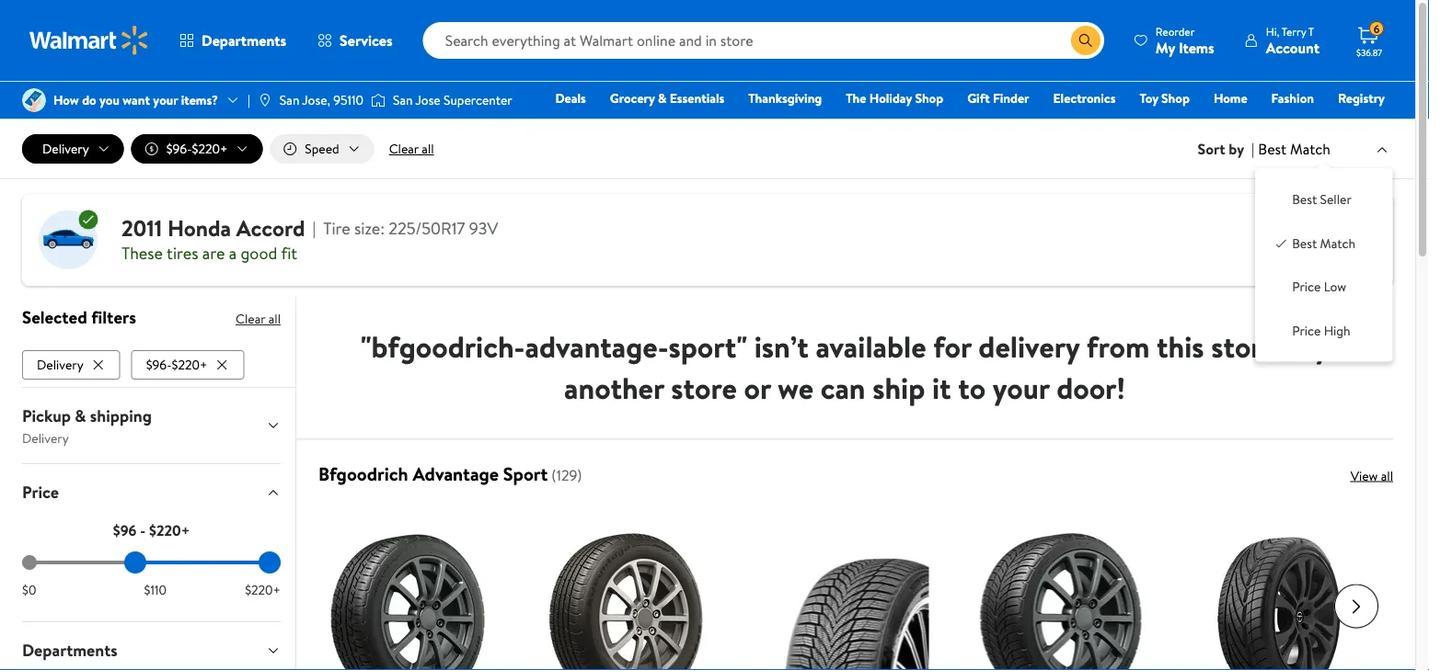 Task type: locate. For each thing, give the bounding box(es) containing it.
the holiday shop link
[[838, 88, 952, 108]]

best match down debit
[[1258, 139, 1331, 159]]

nitto neo gen neogen 225/50zr17 98w all season ultra high performance tire image
[[1194, 533, 1365, 671]]

 image
[[371, 91, 386, 109], [257, 93, 272, 108]]

0 horizontal spatial all
[[268, 310, 281, 328]]

1 vertical spatial delivery
[[37, 356, 83, 374]]

$96- up pickup & shipping tab
[[146, 356, 172, 374]]

2 san from the left
[[393, 91, 413, 109]]

1 vertical spatial match
[[1320, 234, 1355, 252]]

0 vertical spatial match
[[1290, 139, 1331, 159]]

clear all button down the jose
[[382, 134, 441, 164]]

clear all for bottom clear all button
[[236, 310, 281, 328]]

$96-$220+ inside dropdown button
[[166, 140, 228, 158]]

& right pickup at left bottom
[[75, 405, 86, 428]]

delivery button
[[22, 134, 124, 164]]

high
[[1324, 322, 1350, 340]]

option group
[[1270, 183, 1378, 347]]

clear all inside button
[[389, 140, 434, 158]]

all for view all link
[[1381, 467, 1393, 485]]

best down one debit link at the top right of page
[[1258, 139, 1287, 159]]

essentials
[[670, 89, 724, 107]]

price for price high
[[1292, 322, 1321, 340]]

clear down the jose
[[389, 140, 419, 158]]

clear all button inside sort and filter section element
[[382, 134, 441, 164]]

0 vertical spatial $96-$220+
[[166, 140, 228, 158]]

| right by
[[1252, 139, 1254, 159]]

match down seller
[[1320, 234, 1355, 252]]

san left jose,
[[280, 91, 299, 109]]

next slide for bfgoodrich advantage sport list image
[[1334, 585, 1378, 629]]

one
[[1244, 115, 1271, 133]]

sort by |
[[1198, 139, 1254, 159]]

applied filters section element
[[22, 306, 136, 329]]

fashion
[[1271, 89, 1314, 107]]

walmart+
[[1330, 115, 1385, 133]]

car,truck,van image
[[37, 209, 99, 272]]

terry
[[1282, 23, 1306, 39]]

toy shop
[[1140, 89, 1190, 107]]

| right items?
[[248, 91, 250, 109]]

0 horizontal spatial departments
[[22, 639, 117, 662]]

clear
[[389, 140, 419, 158], [236, 310, 265, 328]]

fashion link
[[1263, 88, 1322, 108]]

$96-$220+ button
[[131, 350, 244, 380]]

0 horizontal spatial |
[[248, 91, 250, 109]]

0 vertical spatial clear all button
[[382, 134, 441, 164]]

& for grocery
[[658, 89, 667, 107]]

best match button
[[1254, 137, 1393, 161]]

& for pickup
[[75, 405, 86, 428]]

1 vertical spatial clear
[[236, 310, 265, 328]]

$96-
[[166, 140, 192, 158], [146, 356, 172, 374]]

electronics
[[1053, 89, 1116, 107]]

home
[[1214, 89, 1247, 107]]

fit
[[281, 242, 297, 265]]

clear all button down good
[[236, 305, 281, 334]]

search icon image
[[1078, 33, 1093, 48]]

price left low
[[1292, 278, 1321, 296]]

1 horizontal spatial departments
[[202, 30, 286, 51]]

0 vertical spatial price
[[1292, 278, 1321, 296]]

best left seller
[[1292, 191, 1317, 209]]

supercenter
[[444, 91, 512, 109]]

0 vertical spatial delivery
[[42, 140, 89, 158]]

price left the high
[[1292, 322, 1321, 340]]

shop right "toy"
[[1161, 89, 1190, 107]]

& right grocery
[[658, 89, 667, 107]]

0 vertical spatial $96-
[[166, 140, 192, 158]]

are
[[202, 242, 225, 265]]

$222 range field
[[22, 561, 281, 565]]

$220+ inside dropdown button
[[192, 140, 228, 158]]

best right best match radio
[[1292, 234, 1317, 252]]

all down the jose
[[422, 140, 434, 158]]

0 horizontal spatial shop
[[915, 89, 943, 107]]

delivery down pickup at left bottom
[[22, 429, 69, 447]]

0 vertical spatial &
[[658, 89, 667, 107]]

departments button
[[164, 18, 302, 63], [7, 623, 295, 671]]

$96-$220+ list item
[[131, 347, 248, 380]]

225/50r17 nex wingrd spt2 98v image
[[758, 533, 929, 671]]

0 vertical spatial departments
[[202, 30, 286, 51]]

hi,
[[1266, 23, 1279, 39]]

a
[[229, 242, 237, 265]]

1 vertical spatial clear all
[[236, 310, 281, 328]]

1 san from the left
[[280, 91, 299, 109]]

$36.87
[[1356, 46, 1382, 58]]

list
[[22, 347, 281, 380]]

$220+
[[192, 140, 228, 158], [172, 356, 207, 374], [149, 521, 190, 541], [245, 581, 281, 599]]

"bfgoodrich-advantage-sport" isn't available for delivery from this store. try another store or we can ship it to your door!
[[360, 327, 1329, 409]]

0 vertical spatial clear all
[[389, 140, 434, 158]]

gift
[[967, 89, 990, 107]]

| inside 2011 honda accord | tire size: 225/50r17 93v these tires are a good fit
[[312, 217, 316, 240]]

225/50r17
[[389, 217, 465, 240]]

all down good
[[268, 310, 281, 328]]

-
[[140, 521, 146, 541]]

1 vertical spatial |
[[1252, 139, 1254, 159]]

walmart image
[[29, 26, 149, 55]]

2 horizontal spatial |
[[1252, 139, 1254, 159]]

0 horizontal spatial san
[[280, 91, 299, 109]]

account
[[1266, 37, 1320, 58]]

deals
[[555, 89, 586, 107]]

accord
[[236, 213, 305, 244]]

san jose, 95110
[[280, 91, 363, 109]]

san
[[280, 91, 299, 109], [393, 91, 413, 109]]

reorder
[[1156, 23, 1195, 39]]

 image
[[22, 88, 46, 112]]

this
[[1157, 327, 1204, 368]]

electronics link
[[1045, 88, 1124, 108]]

price inside dropdown button
[[22, 481, 59, 504]]

2 vertical spatial price
[[22, 481, 59, 504]]

departments down $0
[[22, 639, 117, 662]]

$96-$220+ up pickup & shipping tab
[[146, 356, 207, 374]]

1 vertical spatial $96-
[[146, 356, 172, 374]]

2 horizontal spatial all
[[1381, 467, 1393, 485]]

can
[[821, 368, 865, 409]]

advantage
[[413, 461, 499, 487]]

| left tire
[[312, 217, 316, 240]]

departments button up items?
[[164, 18, 302, 63]]

clear all down good
[[236, 310, 281, 328]]

0 horizontal spatial clear all
[[236, 310, 281, 328]]

pickup
[[22, 405, 71, 428]]

1 horizontal spatial |
[[312, 217, 316, 240]]

best
[[1258, 139, 1287, 159], [1292, 191, 1317, 209], [1292, 234, 1317, 252]]

price
[[1292, 278, 1321, 296], [1292, 322, 1321, 340], [22, 481, 59, 504]]

1 vertical spatial &
[[75, 405, 86, 428]]

 image for san jose, 95110
[[257, 93, 272, 108]]

gift finder
[[967, 89, 1029, 107]]

(129)
[[551, 465, 582, 486]]

0 vertical spatial best
[[1258, 139, 1287, 159]]

clear inside sort and filter section element
[[389, 140, 419, 158]]

best match inside "option group"
[[1292, 234, 1355, 252]]

departments up items?
[[202, 30, 286, 51]]

1 vertical spatial best match
[[1292, 234, 1355, 252]]

2 vertical spatial |
[[312, 217, 316, 240]]

0 vertical spatial clear
[[389, 140, 419, 158]]

1 horizontal spatial your
[[993, 368, 1049, 409]]

1 vertical spatial $96-$220+
[[146, 356, 207, 374]]

match down debit
[[1290, 139, 1331, 159]]

2 vertical spatial delivery
[[22, 429, 69, 447]]

Search search field
[[423, 22, 1104, 59]]

delivery down selected
[[37, 356, 83, 374]]

1 vertical spatial best
[[1292, 191, 1317, 209]]

you
[[99, 91, 120, 109]]

all inside sort and filter section element
[[422, 140, 434, 158]]

price for price low
[[1292, 278, 1321, 296]]

delivery
[[42, 140, 89, 158], [37, 356, 83, 374], [22, 429, 69, 447]]

2 vertical spatial all
[[1381, 467, 1393, 485]]

1 horizontal spatial clear
[[389, 140, 419, 158]]

$96- down items?
[[166, 140, 192, 158]]

clear all
[[389, 140, 434, 158], [236, 310, 281, 328]]

1 vertical spatial your
[[993, 368, 1049, 409]]

change
[[1321, 231, 1364, 249]]

toy shop link
[[1131, 88, 1198, 108]]

your right want
[[153, 91, 178, 109]]

1 horizontal spatial clear all
[[389, 140, 434, 158]]

$96-$220+ button
[[131, 134, 263, 164]]

1 horizontal spatial shop
[[1161, 89, 1190, 107]]

good
[[241, 242, 277, 265]]

$96- inside dropdown button
[[166, 140, 192, 158]]

0 horizontal spatial &
[[75, 405, 86, 428]]

set of 4 bfgoodrich advantage control 225/50r17 94v tires fits: 2012-15 chevrolet cruze lt, 2012-18 ford focus electric image
[[540, 533, 711, 671]]

all right view
[[1381, 467, 1393, 485]]

0 horizontal spatial clear all button
[[236, 305, 281, 334]]

0 vertical spatial all
[[422, 140, 434, 158]]

0 horizontal spatial  image
[[257, 93, 272, 108]]

san left the jose
[[393, 91, 413, 109]]

0 horizontal spatial clear
[[236, 310, 265, 328]]

delivery button
[[22, 350, 120, 380]]

pickup & shipping tab
[[7, 388, 295, 464]]

1 horizontal spatial &
[[658, 89, 667, 107]]

 image left jose,
[[257, 93, 272, 108]]

finder
[[993, 89, 1029, 107]]

 image right 95110
[[371, 91, 386, 109]]

1 horizontal spatial clear all button
[[382, 134, 441, 164]]

price high
[[1292, 322, 1350, 340]]

1 vertical spatial all
[[268, 310, 281, 328]]

your down delivery in the right of the page
[[993, 368, 1049, 409]]

for
[[933, 327, 971, 368]]

1 vertical spatial departments
[[22, 639, 117, 662]]

& inside "pickup & shipping delivery"
[[75, 405, 86, 428]]

shop right holiday
[[915, 89, 943, 107]]

1 vertical spatial price
[[1292, 322, 1321, 340]]

0 vertical spatial your
[[153, 91, 178, 109]]

delivery down how
[[42, 140, 89, 158]]

"bfgoodrich-
[[360, 327, 525, 368]]

clear down good
[[236, 310, 265, 328]]

another
[[564, 368, 664, 409]]

pickup & shipping delivery
[[22, 405, 152, 447]]

departments button down $110
[[7, 623, 295, 671]]

93v
[[469, 217, 498, 240]]

registry one debit
[[1244, 89, 1385, 133]]

t
[[1308, 23, 1314, 39]]

departments inside 'departments' tab
[[22, 639, 117, 662]]

speed
[[305, 140, 339, 158]]

$96-$220+ down items?
[[166, 140, 228, 158]]

all for clear all button in the sort and filter section element
[[422, 140, 434, 158]]

1 horizontal spatial all
[[422, 140, 434, 158]]

best match right best match radio
[[1292, 234, 1355, 252]]

bfgoodrich g-force comp-2 a/s+ all season 225/50zr17 94y xl passenger tire image
[[976, 533, 1147, 671]]

$96-$220+
[[166, 140, 228, 158], [146, 356, 207, 374]]

shop
[[915, 89, 943, 107], [1161, 89, 1190, 107]]

1 horizontal spatial  image
[[371, 91, 386, 109]]

thanksgiving link
[[740, 88, 830, 108]]

&
[[658, 89, 667, 107], [75, 405, 86, 428]]

your inside "bfgoodrich-advantage-sport" isn't available for delivery from this store. try another store or we can ship it to your door!
[[993, 368, 1049, 409]]

tires
[[167, 242, 198, 265]]

1 horizontal spatial san
[[393, 91, 413, 109]]

$110
[[144, 581, 166, 599]]

0 horizontal spatial your
[[153, 91, 178, 109]]

door!
[[1057, 368, 1125, 409]]

clear all down the jose
[[389, 140, 434, 158]]

price down pickup at left bottom
[[22, 481, 59, 504]]

0 vertical spatial best match
[[1258, 139, 1331, 159]]



Task type: vqa. For each thing, say whether or not it's contained in the screenshot.
Date
no



Task type: describe. For each thing, give the bounding box(es) containing it.
best match inside popup button
[[1258, 139, 1331, 159]]

the holiday shop
[[846, 89, 943, 107]]

isn't
[[754, 327, 809, 368]]

view all link
[[1350, 467, 1393, 485]]

home link
[[1205, 88, 1256, 108]]

from
[[1087, 327, 1150, 368]]

list containing delivery
[[22, 347, 281, 380]]

view
[[1350, 467, 1378, 485]]

clear for bottom clear all button
[[236, 310, 265, 328]]

2 shop from the left
[[1161, 89, 1190, 107]]

to
[[958, 368, 986, 409]]

bfgoodrich advantage sport (129)
[[318, 461, 582, 487]]

speed button
[[270, 134, 374, 164]]

grocery & essentials link
[[602, 88, 733, 108]]

$96 - $220+
[[113, 521, 190, 541]]

 image for san jose supercenter
[[371, 91, 386, 109]]

$96-$220+ inside button
[[146, 356, 207, 374]]

low
[[1324, 278, 1346, 296]]

jose
[[415, 91, 440, 109]]

or
[[744, 368, 771, 409]]

advantage-
[[525, 327, 669, 368]]

registry link
[[1330, 88, 1393, 108]]

departments tab
[[7, 623, 295, 671]]

Walmart Site-Wide search field
[[423, 22, 1104, 59]]

Best Match radio
[[1274, 234, 1288, 249]]

delivery list item
[[22, 347, 124, 380]]

hi, terry t account
[[1266, 23, 1320, 58]]

bfgoodrich advantage t/a sport all-season 225/50r17 94v tire image
[[322, 533, 493, 671]]

price tab
[[7, 464, 295, 521]]

san for san jose supercenter
[[393, 91, 413, 109]]

holiday
[[869, 89, 912, 107]]

shipping
[[90, 405, 152, 428]]

$220+ inside button
[[172, 356, 207, 374]]

price button
[[7, 464, 295, 521]]

reorder my items
[[1156, 23, 1214, 58]]

grocery & essentials
[[610, 89, 724, 107]]

2011 honda accord | tire size: 225/50r17 93v these tires are a good fit
[[121, 213, 498, 265]]

clear all for clear all button in the sort and filter section element
[[389, 140, 434, 158]]

0 vertical spatial departments button
[[164, 18, 302, 63]]

we
[[778, 368, 814, 409]]

bfgoodrich
[[318, 461, 408, 487]]

1 shop from the left
[[915, 89, 943, 107]]

change button
[[1306, 226, 1378, 255]]

store
[[671, 368, 737, 409]]

how
[[53, 91, 79, 109]]

honda
[[167, 213, 231, 244]]

items
[[1179, 37, 1214, 58]]

2011
[[121, 213, 162, 244]]

tire
[[323, 217, 350, 240]]

delivery inside delivery dropdown button
[[42, 140, 89, 158]]

delivery inside "pickup & shipping delivery"
[[22, 429, 69, 447]]

delivery inside delivery button
[[37, 356, 83, 374]]

do
[[82, 91, 96, 109]]

all for bottom clear all button
[[268, 310, 281, 328]]

it
[[932, 368, 951, 409]]

2 vertical spatial best
[[1292, 234, 1317, 252]]

grocery
[[610, 89, 655, 107]]

selected filters
[[22, 306, 136, 329]]

match inside "option group"
[[1320, 234, 1355, 252]]

1 vertical spatial departments button
[[7, 623, 295, 671]]

try
[[1290, 327, 1329, 368]]

option group containing best seller
[[1270, 183, 1378, 347]]

95110
[[333, 91, 363, 109]]

sport"
[[669, 327, 747, 368]]

registry
[[1338, 89, 1385, 107]]

jose,
[[302, 91, 330, 109]]

my
[[1156, 37, 1175, 58]]

thanksgiving
[[748, 89, 822, 107]]

0 vertical spatial |
[[248, 91, 250, 109]]

services button
[[302, 18, 408, 63]]

1 vertical spatial clear all button
[[236, 305, 281, 334]]

services
[[340, 30, 393, 51]]

gift finder link
[[959, 88, 1038, 108]]

delivery
[[978, 327, 1080, 368]]

view all
[[1350, 467, 1393, 485]]

best inside popup button
[[1258, 139, 1287, 159]]

by
[[1229, 139, 1244, 159]]

match inside best match popup button
[[1290, 139, 1331, 159]]

filters
[[91, 306, 136, 329]]

san for san jose, 95110
[[280, 91, 299, 109]]

$96- inside button
[[146, 356, 172, 374]]

available
[[816, 327, 926, 368]]

price for price
[[22, 481, 59, 504]]

$96
[[113, 521, 137, 541]]

toy
[[1140, 89, 1158, 107]]

$0
[[22, 581, 36, 599]]

one debit link
[[1236, 114, 1314, 134]]

deals link
[[547, 88, 594, 108]]

the
[[846, 89, 866, 107]]

clear for clear all button in the sort and filter section element
[[389, 140, 419, 158]]

walmart+ link
[[1322, 114, 1393, 134]]

how do you want your items?
[[53, 91, 218, 109]]

| inside sort and filter section element
[[1252, 139, 1254, 159]]

items?
[[181, 91, 218, 109]]

sort and filter section element
[[0, 120, 1415, 179]]

debit
[[1275, 115, 1306, 133]]



